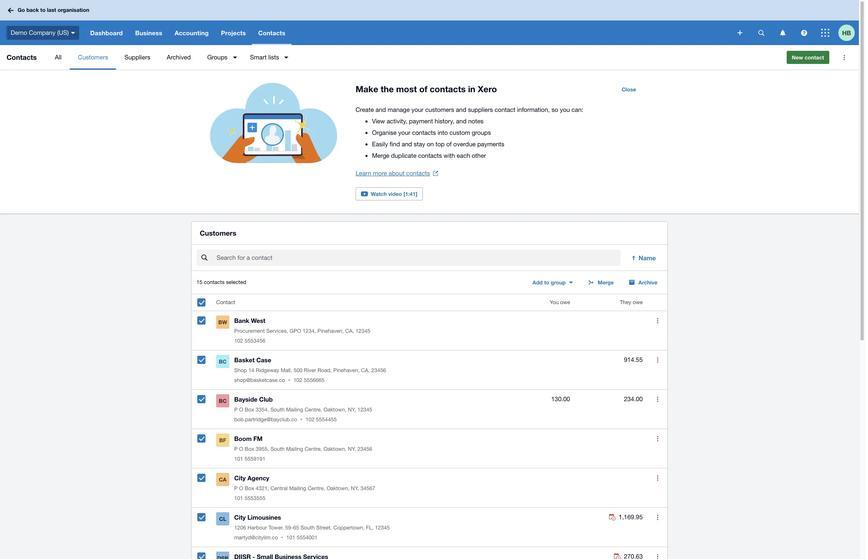 Task type: vqa. For each thing, say whether or not it's contained in the screenshot.
'None, I'm just starting' 'button'
no



Task type: describe. For each thing, give the bounding box(es) containing it.
• for city limousines
[[281, 535, 283, 541]]

accounting button
[[169, 21, 215, 45]]

boom
[[234, 436, 252, 443]]

make the most of contacts in xero
[[356, 84, 497, 94]]

1 more row options image from the top
[[650, 313, 666, 329]]

organisation
[[58, 7, 89, 13]]

ca
[[219, 477, 227, 484]]

and up view on the top left
[[376, 106, 386, 113]]

pinehaven, inside bank west procurement services, gpo 1234, pinehaven, ca, 12345 102 5553456
[[318, 328, 344, 335]]

merge for merge
[[598, 280, 614, 286]]

organise your contacts into custom groups
[[372, 129, 491, 136]]

martyd@citylim.co
[[234, 535, 278, 541]]

1 horizontal spatial your
[[412, 106, 424, 113]]

group
[[551, 280, 566, 286]]

bank
[[234, 317, 249, 325]]

projects
[[221, 29, 246, 37]]

102 for bayside club
[[306, 417, 315, 423]]

suppliers button
[[116, 45, 159, 70]]

case
[[256, 357, 271, 364]]

5559191
[[245, 456, 265, 463]]

create
[[356, 106, 374, 113]]

other
[[472, 152, 486, 159]]

centre, for city agency
[[308, 486, 325, 492]]

ny, for bayside club
[[348, 407, 356, 413]]

accounting
[[175, 29, 209, 37]]

south for fm
[[271, 447, 285, 453]]

add
[[533, 280, 543, 286]]

ny, for boom fm
[[348, 447, 356, 453]]

1 more row options image from the top
[[650, 352, 666, 369]]

and up custom
[[456, 118, 467, 125]]

contacts right 15
[[204, 280, 225, 286]]

harbour
[[248, 525, 267, 532]]

[1:41]
[[404, 191, 418, 197]]

on
[[427, 141, 434, 148]]

contact list table element
[[192, 295, 668, 560]]

video
[[388, 191, 402, 197]]

5553555
[[245, 496, 265, 502]]

payment
[[409, 118, 433, 125]]

banner containing hb
[[0, 0, 859, 45]]

add to group button
[[528, 276, 578, 289]]

projects button
[[215, 21, 252, 45]]

and up duplicate
[[402, 141, 412, 148]]

to inside popup button
[[544, 280, 550, 286]]

city agency p o box 4321, central mailing centre, oaktown, ny, 34567 101 5553555
[[234, 475, 376, 502]]

create and manage your customers and suppliers contact information, so you can:
[[356, 106, 584, 113]]

101 for city agency
[[234, 496, 243, 502]]

1 horizontal spatial customers
[[200, 229, 236, 238]]

bf
[[219, 438, 226, 444]]

business button
[[129, 21, 169, 45]]

name button
[[626, 250, 663, 266]]

owe for they owe
[[633, 300, 643, 306]]

close button
[[617, 83, 641, 96]]

box for boom
[[245, 447, 254, 453]]

4 more row options image from the top
[[650, 470, 666, 487]]

1,169.95
[[619, 514, 643, 521]]

4321,
[[256, 486, 269, 492]]

river
[[304, 368, 316, 374]]

duplicate
[[391, 152, 417, 159]]

oaktown, for city agency
[[327, 486, 350, 492]]

svg image
[[780, 30, 786, 36]]

groups
[[207, 54, 228, 61]]

12345 for limousines
[[375, 525, 390, 532]]

fm
[[253, 436, 263, 443]]

hb button
[[839, 21, 859, 45]]

they owe
[[620, 300, 643, 306]]

merge button
[[583, 276, 619, 289]]

59-
[[285, 525, 293, 532]]

selected
[[226, 280, 246, 286]]

smart lists button
[[242, 45, 294, 70]]

bayside
[[234, 396, 258, 403]]

ca, inside bank west procurement services, gpo 1234, pinehaven, ca, 12345 102 5553456
[[345, 328, 354, 335]]

o for bayside
[[239, 407, 243, 413]]

5 more row options image from the top
[[650, 510, 666, 526]]

groups button
[[199, 45, 242, 70]]

contacts down on
[[418, 152, 442, 159]]

demo company (us) button
[[0, 21, 84, 45]]

lists
[[268, 54, 279, 61]]

name
[[639, 255, 656, 262]]

they
[[620, 300, 632, 306]]

3 more row options image from the top
[[650, 431, 666, 447]]

p for bayside club
[[234, 407, 238, 413]]

bank west procurement services, gpo 1234, pinehaven, ca, 12345 102 5553456
[[234, 317, 371, 344]]

city for city limousines
[[234, 514, 246, 522]]

back
[[26, 7, 39, 13]]

notes
[[468, 118, 484, 125]]

south for club
[[271, 407, 285, 413]]

merge duplicate contacts with each other
[[372, 152, 486, 159]]

navigation containing dashboard
[[84, 21, 732, 45]]

agency
[[248, 475, 269, 482]]

city limousines 1206 harbour tower, 59-65 south street, coppertown, fl, 12345 martyd@citylim.co • 101 5554001
[[234, 514, 390, 541]]

• for basket case
[[288, 378, 290, 384]]

fl,
[[366, 525, 374, 532]]

business
[[135, 29, 162, 37]]

shop@basketcase.co
[[234, 378, 285, 384]]

130.00
[[552, 396, 570, 403]]

easily
[[372, 141, 388, 148]]

in
[[468, 84, 476, 94]]

basket case shop 14 ridgeway mall, 500 river road, pinehaven, ca, 23456 shop@basketcase.co • 102 5556665
[[234, 357, 386, 384]]

groups
[[472, 129, 491, 136]]

watch video [1:41]
[[371, 191, 418, 197]]

manage
[[388, 106, 410, 113]]

130.00 link
[[552, 395, 570, 405]]

3955,
[[256, 447, 269, 453]]

5554001
[[297, 535, 318, 541]]

bw
[[218, 319, 227, 326]]

contact inside button
[[805, 54, 824, 61]]

15 contacts selected
[[197, 280, 246, 286]]

1 vertical spatial of
[[447, 141, 452, 148]]

you
[[560, 106, 570, 113]]

customers
[[425, 106, 454, 113]]

14
[[248, 368, 254, 374]]

914.55 link
[[624, 355, 643, 365]]

easily find and stay on top of overdue payments
[[372, 141, 505, 148]]

central
[[271, 486, 288, 492]]

cl
[[219, 516, 226, 523]]

ny, for city agency
[[351, 486, 359, 492]]

centre, for bayside club
[[305, 407, 322, 413]]

• for bayside club
[[301, 417, 302, 423]]

view activity, payment history, and notes
[[372, 118, 484, 125]]

top
[[436, 141, 445, 148]]

234.00 link
[[624, 395, 643, 405]]

svg image inside demo company (us) popup button
[[71, 32, 75, 34]]

go
[[18, 7, 25, 13]]

menu containing all
[[47, 45, 780, 70]]

archived button
[[159, 45, 199, 70]]

company
[[29, 29, 55, 36]]

all button
[[47, 45, 70, 70]]

archived
[[167, 54, 191, 61]]

mailing for agency
[[289, 486, 306, 492]]



Task type: locate. For each thing, give the bounding box(es) containing it.
1 vertical spatial customers
[[200, 229, 236, 238]]

bc left basket on the bottom of the page
[[219, 359, 227, 365]]

2 vertical spatial p
[[234, 486, 238, 492]]

• inside bayside club p o box 3354, south mailing centre, oaktown, ny, 12345 bob.partridge@bayclub.co • 102 5554455
[[301, 417, 302, 423]]

oaktown, inside bayside club p o box 3354, south mailing centre, oaktown, ny, 12345 bob.partridge@bayclub.co • 102 5554455
[[324, 407, 347, 413]]

centre, inside the city agency p o box 4321, central mailing centre, oaktown, ny, 34567 101 5553555
[[308, 486, 325, 492]]

1 vertical spatial 102
[[294, 378, 302, 384]]

centre, for boom fm
[[305, 447, 322, 453]]

1 vertical spatial your
[[398, 129, 411, 136]]

mailing inside boom fm p o box 3955, south mailing centre, oaktown, ny, 23456 101 5559191
[[286, 447, 303, 453]]

contacts up the customers
[[430, 84, 466, 94]]

ny, inside the city agency p o box 4321, central mailing centre, oaktown, ny, 34567 101 5553555
[[351, 486, 359, 492]]

basket
[[234, 357, 255, 364]]

500
[[294, 368, 303, 374]]

0 vertical spatial of
[[419, 84, 428, 94]]

2 vertical spatial 102
[[306, 417, 315, 423]]

procurement
[[234, 328, 265, 335]]

1 vertical spatial contacts
[[7, 53, 37, 62]]

1 horizontal spatial 102
[[294, 378, 302, 384]]

1 vertical spatial contact
[[495, 106, 516, 113]]

0 vertical spatial south
[[271, 407, 285, 413]]

o left 4321, in the left bottom of the page
[[239, 486, 243, 492]]

oaktown, inside boom fm p o box 3955, south mailing centre, oaktown, ny, 23456 101 5559191
[[324, 447, 347, 453]]

0 vertical spatial centre,
[[305, 407, 322, 413]]

box down 'bayside'
[[245, 407, 254, 413]]

1 horizontal spatial owe
[[633, 300, 643, 306]]

of right the most at the top of page
[[419, 84, 428, 94]]

0 vertical spatial more row options image
[[650, 313, 666, 329]]

mailing
[[286, 407, 303, 413], [286, 447, 303, 453], [289, 486, 306, 492]]

• down "tower,"
[[281, 535, 283, 541]]

add to group
[[533, 280, 566, 286]]

0 vertical spatial •
[[288, 378, 290, 384]]

with
[[444, 152, 455, 159]]

box for bayside
[[245, 407, 254, 413]]

2 horizontal spatial 102
[[306, 417, 315, 423]]

1 vertical spatial o
[[239, 447, 243, 453]]

oaktown, inside the city agency p o box 4321, central mailing centre, oaktown, ny, 34567 101 5553555
[[327, 486, 350, 492]]

o down the boom
[[239, 447, 243, 453]]

0 vertical spatial contacts
[[258, 29, 285, 37]]

svg image
[[8, 8, 14, 13], [822, 29, 830, 37], [759, 30, 765, 36], [801, 30, 807, 36], [738, 30, 743, 35], [71, 32, 75, 34]]

bc
[[219, 359, 227, 365], [219, 398, 227, 405]]

0 vertical spatial city
[[234, 475, 246, 482]]

0 horizontal spatial of
[[419, 84, 428, 94]]

1 vertical spatial south
[[271, 447, 285, 453]]

pinehaven, right road,
[[333, 368, 360, 374]]

1 vertical spatial merge
[[598, 280, 614, 286]]

23456 inside boom fm p o box 3955, south mailing centre, oaktown, ny, 23456 101 5559191
[[358, 447, 372, 453]]

information,
[[517, 106, 550, 113]]

1 vertical spatial more row options image
[[650, 549, 666, 560]]

bc for basket case
[[219, 359, 227, 365]]

1 vertical spatial p
[[234, 447, 238, 453]]

23456 for basket case
[[371, 368, 386, 374]]

west
[[251, 317, 266, 325]]

102 inside bayside club p o box 3354, south mailing centre, oaktown, ny, 12345 bob.partridge@bayclub.co • 102 5554455
[[306, 417, 315, 423]]

101 for boom fm
[[234, 456, 243, 463]]

2 owe from the left
[[633, 300, 643, 306]]

1 o from the top
[[239, 407, 243, 413]]

1 horizontal spatial of
[[447, 141, 452, 148]]

activity,
[[387, 118, 408, 125]]

2 vertical spatial oaktown,
[[327, 486, 350, 492]]

2 vertical spatial o
[[239, 486, 243, 492]]

your down activity,
[[398, 129, 411, 136]]

mailing inside the city agency p o box 4321, central mailing centre, oaktown, ny, 34567 101 5553555
[[289, 486, 306, 492]]

2 vertical spatial mailing
[[289, 486, 306, 492]]

oaktown, for bayside club
[[324, 407, 347, 413]]

102
[[234, 338, 243, 344], [294, 378, 302, 384], [306, 417, 315, 423]]

0 horizontal spatial contacts
[[7, 53, 37, 62]]

0 horizontal spatial 102
[[234, 338, 243, 344]]

15
[[197, 280, 203, 286]]

102 down 500
[[294, 378, 302, 384]]

oaktown, down 5554455
[[324, 447, 347, 453]]

0 vertical spatial oaktown,
[[324, 407, 347, 413]]

2 vertical spatial 101
[[286, 535, 295, 541]]

go back to last organisation
[[18, 7, 89, 13]]

1 vertical spatial to
[[544, 280, 550, 286]]

2 vertical spatial •
[[281, 535, 283, 541]]

2 box from the top
[[245, 447, 254, 453]]

your up payment on the top
[[412, 106, 424, 113]]

contacts down merge duplicate contacts with each other
[[406, 170, 430, 177]]

box up 5559191
[[245, 447, 254, 453]]

ny, inside bayside club p o box 3354, south mailing centre, oaktown, ny, 12345 bob.partridge@bayclub.co • 102 5554455
[[348, 407, 356, 413]]

1 vertical spatial ny,
[[348, 447, 356, 453]]

pinehaven, right 1234, at left bottom
[[318, 328, 344, 335]]

centre, up 5554455
[[305, 407, 322, 413]]

gpo
[[290, 328, 301, 335]]

of right top
[[447, 141, 452, 148]]

2 vertical spatial 12345
[[375, 525, 390, 532]]

city right ca
[[234, 475, 246, 482]]

city for city agency
[[234, 475, 246, 482]]

club
[[259, 396, 273, 403]]

23456 inside basket case shop 14 ridgeway mall, 500 river road, pinehaven, ca, 23456 shop@basketcase.co • 102 5556665
[[371, 368, 386, 374]]

bc for bayside club
[[219, 398, 227, 405]]

23456
[[371, 368, 386, 374], [358, 447, 372, 453]]

to inside banner
[[40, 7, 46, 13]]

p
[[234, 407, 238, 413], [234, 447, 238, 453], [234, 486, 238, 492]]

custom
[[450, 129, 470, 136]]

box for city
[[245, 486, 254, 492]]

102 inside basket case shop 14 ridgeway mall, 500 river road, pinehaven, ca, 23456 shop@basketcase.co • 102 5556665
[[294, 378, 302, 384]]

0 vertical spatial bc
[[219, 359, 227, 365]]

contact
[[216, 300, 235, 306]]

boom fm p o box 3955, south mailing centre, oaktown, ny, 23456 101 5559191
[[234, 436, 372, 463]]

xero
[[478, 84, 497, 94]]

p left 4321, in the left bottom of the page
[[234, 486, 238, 492]]

3354,
[[256, 407, 269, 413]]

p inside the city agency p o box 4321, central mailing centre, oaktown, ny, 34567 101 5553555
[[234, 486, 238, 492]]

south inside bayside club p o box 3354, south mailing centre, oaktown, ny, 12345 bob.partridge@bayclub.co • 102 5554455
[[271, 407, 285, 413]]

box inside the city agency p o box 4321, central mailing centre, oaktown, ny, 34567 101 5553555
[[245, 486, 254, 492]]

12345 for club
[[358, 407, 372, 413]]

• inside city limousines 1206 harbour tower, 59-65 south street, coppertown, fl, 12345 martyd@citylim.co • 101 5554001
[[281, 535, 283, 541]]

0 horizontal spatial to
[[40, 7, 46, 13]]

ca, right road,
[[361, 368, 370, 374]]

find
[[390, 141, 400, 148]]

o inside bayside club p o box 3354, south mailing centre, oaktown, ny, 12345 bob.partridge@bayclub.co • 102 5554455
[[239, 407, 243, 413]]

1,169.95 link
[[609, 513, 643, 523]]

1 vertical spatial 12345
[[358, 407, 372, 413]]

street,
[[316, 525, 332, 532]]

p inside boom fm p o box 3955, south mailing centre, oaktown, ny, 23456 101 5559191
[[234, 447, 238, 453]]

5556665
[[304, 378, 325, 384]]

2 p from the top
[[234, 447, 238, 453]]

1 vertical spatial city
[[234, 514, 246, 522]]

0 horizontal spatial contact
[[495, 106, 516, 113]]

0 horizontal spatial ca,
[[345, 328, 354, 335]]

centre, inside bayside club p o box 3354, south mailing centre, oaktown, ny, 12345 bob.partridge@bayclub.co • 102 5554455
[[305, 407, 322, 413]]

• down mall,
[[288, 378, 290, 384]]

0 horizontal spatial •
[[281, 535, 283, 541]]

and left suppliers
[[456, 106, 467, 113]]

Search for a contact field
[[216, 250, 621, 266]]

contacts down demo
[[7, 53, 37, 62]]

ny, inside boom fm p o box 3955, south mailing centre, oaktown, ny, 23456 101 5559191
[[348, 447, 356, 453]]

12345 inside city limousines 1206 harbour tower, 59-65 south street, coppertown, fl, 12345 martyd@citylim.co • 101 5554001
[[375, 525, 390, 532]]

services,
[[266, 328, 288, 335]]

banner
[[0, 0, 859, 45]]

0 vertical spatial merge
[[372, 152, 390, 159]]

o inside boom fm p o box 3955, south mailing centre, oaktown, ny, 23456 101 5559191
[[239, 447, 243, 453]]

oaktown, for boom fm
[[324, 447, 347, 453]]

hb
[[843, 29, 851, 36]]

p inside bayside club p o box 3354, south mailing centre, oaktown, ny, 12345 bob.partridge@bayclub.co • 102 5554455
[[234, 407, 238, 413]]

oaktown, left the 34567
[[327, 486, 350, 492]]

watch video [1:41] button
[[356, 188, 423, 201]]

p for boom fm
[[234, 447, 238, 453]]

102 for basket case
[[294, 378, 302, 384]]

101 left 5553555
[[234, 496, 243, 502]]

box inside boom fm p o box 3955, south mailing centre, oaktown, ny, 23456 101 5559191
[[245, 447, 254, 453]]

merge for merge duplicate contacts with each other
[[372, 152, 390, 159]]

23456 for boom fm
[[358, 447, 372, 453]]

owe for you owe
[[560, 300, 570, 306]]

1 owe from the left
[[560, 300, 570, 306]]

101 inside city limousines 1206 harbour tower, 59-65 south street, coppertown, fl, 12345 martyd@citylim.co • 101 5554001
[[286, 535, 295, 541]]

1 horizontal spatial to
[[544, 280, 550, 286]]

suppliers
[[125, 54, 150, 61]]

1 city from the top
[[234, 475, 246, 482]]

1 vertical spatial centre,
[[305, 447, 322, 453]]

make
[[356, 84, 378, 94]]

1 vertical spatial bc
[[219, 398, 227, 405]]

bob.partridge@bayclub.co
[[234, 417, 297, 423]]

contacts up lists
[[258, 29, 285, 37]]

101 down 59-
[[286, 535, 295, 541]]

merge
[[372, 152, 390, 159], [598, 280, 614, 286]]

so
[[552, 106, 558, 113]]

centre, down 5554455
[[305, 447, 322, 453]]

suppliers
[[468, 106, 493, 113]]

o down 'bayside'
[[239, 407, 243, 413]]

south up 5554001
[[301, 525, 315, 532]]

more row options image
[[650, 313, 666, 329], [650, 549, 666, 560]]

0 vertical spatial ca,
[[345, 328, 354, 335]]

101 inside boom fm p o box 3955, south mailing centre, oaktown, ny, 23456 101 5559191
[[234, 456, 243, 463]]

1 horizontal spatial contact
[[805, 54, 824, 61]]

2 o from the top
[[239, 447, 243, 453]]

1 p from the top
[[234, 407, 238, 413]]

mailing for fm
[[286, 447, 303, 453]]

ca, inside basket case shop 14 ridgeway mall, 500 river road, pinehaven, ca, 23456 shop@basketcase.co • 102 5556665
[[361, 368, 370, 374]]

road,
[[318, 368, 332, 374]]

0 horizontal spatial owe
[[560, 300, 570, 306]]

2 vertical spatial box
[[245, 486, 254, 492]]

1 horizontal spatial contacts
[[258, 29, 285, 37]]

contacts button
[[252, 21, 292, 45]]

0 vertical spatial p
[[234, 407, 238, 413]]

1 vertical spatial pinehaven,
[[333, 368, 360, 374]]

merge left archive button
[[598, 280, 614, 286]]

1206
[[234, 525, 246, 532]]

customers button
[[70, 45, 116, 70]]

to right add
[[544, 280, 550, 286]]

2 bc from the top
[[219, 398, 227, 405]]

more row options image
[[650, 352, 666, 369], [650, 392, 666, 408], [650, 431, 666, 447], [650, 470, 666, 487], [650, 510, 666, 526]]

0 vertical spatial 101
[[234, 456, 243, 463]]

contact right suppliers
[[495, 106, 516, 113]]

navigation
[[84, 21, 732, 45]]

coppertown,
[[334, 525, 365, 532]]

merge inside merge button
[[598, 280, 614, 286]]

view
[[372, 118, 385, 125]]

svg image inside go back to last organisation link
[[8, 8, 14, 13]]

1 horizontal spatial ca,
[[361, 368, 370, 374]]

1 vertical spatial box
[[245, 447, 254, 453]]

1 horizontal spatial merge
[[598, 280, 614, 286]]

contacts down payment on the top
[[412, 129, 436, 136]]

1 box from the top
[[245, 407, 254, 413]]

demo company (us)
[[11, 29, 69, 36]]

mailing inside bayside club p o box 3354, south mailing centre, oaktown, ny, 12345 bob.partridge@bayclub.co • 102 5554455
[[286, 407, 303, 413]]

mailing for club
[[286, 407, 303, 413]]

0 vertical spatial your
[[412, 106, 424, 113]]

1 bc from the top
[[219, 359, 227, 365]]

102 down 'procurement'
[[234, 338, 243, 344]]

3 box from the top
[[245, 486, 254, 492]]

0 horizontal spatial merge
[[372, 152, 390, 159]]

of
[[419, 84, 428, 94], [447, 141, 452, 148]]

ridgeway
[[256, 368, 279, 374]]

mailing up bob.partridge@bayclub.co
[[286, 407, 303, 413]]

• inside basket case shop 14 ridgeway mall, 500 river road, pinehaven, ca, 23456 shop@basketcase.co • 102 5556665
[[288, 378, 290, 384]]

1 vertical spatial ca,
[[361, 368, 370, 374]]

south
[[271, 407, 285, 413], [271, 447, 285, 453], [301, 525, 315, 532]]

stay
[[414, 141, 425, 148]]

0 vertical spatial ny,
[[348, 407, 356, 413]]

0 vertical spatial mailing
[[286, 407, 303, 413]]

close
[[622, 86, 637, 93]]

city inside the city agency p o box 4321, central mailing centre, oaktown, ny, 34567 101 5553555
[[234, 475, 246, 482]]

65
[[293, 525, 299, 532]]

1 vertical spatial oaktown,
[[324, 447, 347, 453]]

oaktown, up 5554455
[[324, 407, 347, 413]]

1234,
[[303, 328, 316, 335]]

2 more row options image from the top
[[650, 549, 666, 560]]

to left last
[[40, 7, 46, 13]]

go back to last organisation link
[[5, 3, 94, 18]]

•
[[288, 378, 290, 384], [301, 417, 302, 423], [281, 535, 283, 541]]

0 vertical spatial pinehaven,
[[318, 328, 344, 335]]

0 vertical spatial box
[[245, 407, 254, 413]]

2 more row options image from the top
[[650, 392, 666, 408]]

each
[[457, 152, 470, 159]]

merge down the easily
[[372, 152, 390, 159]]

102 inside bank west procurement services, gpo 1234, pinehaven, ca, 12345 102 5553456
[[234, 338, 243, 344]]

(us)
[[57, 29, 69, 36]]

101 left 5559191
[[234, 456, 243, 463]]

learn more about contacts
[[356, 170, 430, 177]]

0 vertical spatial 12345
[[356, 328, 371, 335]]

payments
[[478, 141, 505, 148]]

101
[[234, 456, 243, 463], [234, 496, 243, 502], [286, 535, 295, 541]]

oaktown,
[[324, 407, 347, 413], [324, 447, 347, 453], [327, 486, 350, 492]]

1 vertical spatial 101
[[234, 496, 243, 502]]

owe right they
[[633, 300, 643, 306]]

o for city
[[239, 486, 243, 492]]

smart lists
[[250, 54, 279, 61]]

archive button
[[624, 276, 663, 289]]

234.00
[[624, 396, 643, 403]]

you
[[550, 300, 559, 306]]

box up 5553555
[[245, 486, 254, 492]]

mailing right central
[[289, 486, 306, 492]]

2 vertical spatial south
[[301, 525, 315, 532]]

12345 inside bayside club p o box 3354, south mailing centre, oaktown, ny, 12345 bob.partridge@bayclub.co • 102 5554455
[[358, 407, 372, 413]]

box inside bayside club p o box 3354, south mailing centre, oaktown, ny, 12345 bob.partridge@bayclub.co • 102 5554455
[[245, 407, 254, 413]]

0 horizontal spatial your
[[398, 129, 411, 136]]

0 vertical spatial to
[[40, 7, 46, 13]]

3 o from the top
[[239, 486, 243, 492]]

3 p from the top
[[234, 486, 238, 492]]

city up the 1206
[[234, 514, 246, 522]]

centre,
[[305, 407, 322, 413], [305, 447, 322, 453], [308, 486, 325, 492]]

0 vertical spatial 23456
[[371, 368, 386, 374]]

south right 3354,
[[271, 407, 285, 413]]

city inside city limousines 1206 harbour tower, 59-65 south street, coppertown, fl, 12345 martyd@citylim.co • 101 5554001
[[234, 514, 246, 522]]

centre, inside boom fm p o box 3955, south mailing centre, oaktown, ny, 23456 101 5559191
[[305, 447, 322, 453]]

contact right new
[[805, 54, 824, 61]]

south inside boom fm p o box 3955, south mailing centre, oaktown, ny, 23456 101 5559191
[[271, 447, 285, 453]]

1 horizontal spatial •
[[288, 378, 290, 384]]

0 vertical spatial customers
[[78, 54, 108, 61]]

0 horizontal spatial customers
[[78, 54, 108, 61]]

ca, right 1234, at left bottom
[[345, 328, 354, 335]]

• left 5554455
[[301, 417, 302, 423]]

last
[[47, 7, 56, 13]]

p for city agency
[[234, 486, 238, 492]]

1 vertical spatial mailing
[[286, 447, 303, 453]]

101 inside the city agency p o box 4321, central mailing centre, oaktown, ny, 34567 101 5553555
[[234, 496, 243, 502]]

south right 3955,
[[271, 447, 285, 453]]

dashboard
[[90, 29, 123, 37]]

learn more about contacts link
[[356, 168, 438, 179]]

centre, right central
[[308, 486, 325, 492]]

p down the boom
[[234, 447, 238, 453]]

p down 'bayside'
[[234, 407, 238, 413]]

contacts inside dropdown button
[[258, 29, 285, 37]]

pinehaven, inside basket case shop 14 ridgeway mall, 500 river road, pinehaven, ca, 23456 shop@basketcase.co • 102 5556665
[[333, 368, 360, 374]]

mailing right 3955,
[[286, 447, 303, 453]]

customers inside button
[[78, 54, 108, 61]]

owe right you
[[560, 300, 570, 306]]

o for boom
[[239, 447, 243, 453]]

2 horizontal spatial •
[[301, 417, 302, 423]]

bc left 'bayside'
[[219, 398, 227, 405]]

0 vertical spatial 102
[[234, 338, 243, 344]]

pinehaven,
[[318, 328, 344, 335], [333, 368, 360, 374]]

o inside the city agency p o box 4321, central mailing centre, oaktown, ny, 34567 101 5553555
[[239, 486, 243, 492]]

limousines
[[248, 514, 281, 522]]

actions menu image
[[836, 49, 853, 66]]

102 left 5554455
[[306, 417, 315, 423]]

1 vertical spatial •
[[301, 417, 302, 423]]

2 city from the top
[[234, 514, 246, 522]]

2 vertical spatial centre,
[[308, 486, 325, 492]]

2 vertical spatial ny,
[[351, 486, 359, 492]]

12345 inside bank west procurement services, gpo 1234, pinehaven, ca, 12345 102 5553456
[[356, 328, 371, 335]]

menu
[[47, 45, 780, 70]]

smart
[[250, 54, 267, 61]]

demo
[[11, 29, 27, 36]]

south inside city limousines 1206 harbour tower, 59-65 south street, coppertown, fl, 12345 martyd@citylim.co • 101 5554001
[[301, 525, 315, 532]]

914.55
[[624, 357, 643, 364]]

0 vertical spatial contact
[[805, 54, 824, 61]]

1 vertical spatial 23456
[[358, 447, 372, 453]]

o
[[239, 407, 243, 413], [239, 447, 243, 453], [239, 486, 243, 492]]

can:
[[572, 106, 584, 113]]

0 vertical spatial o
[[239, 407, 243, 413]]



